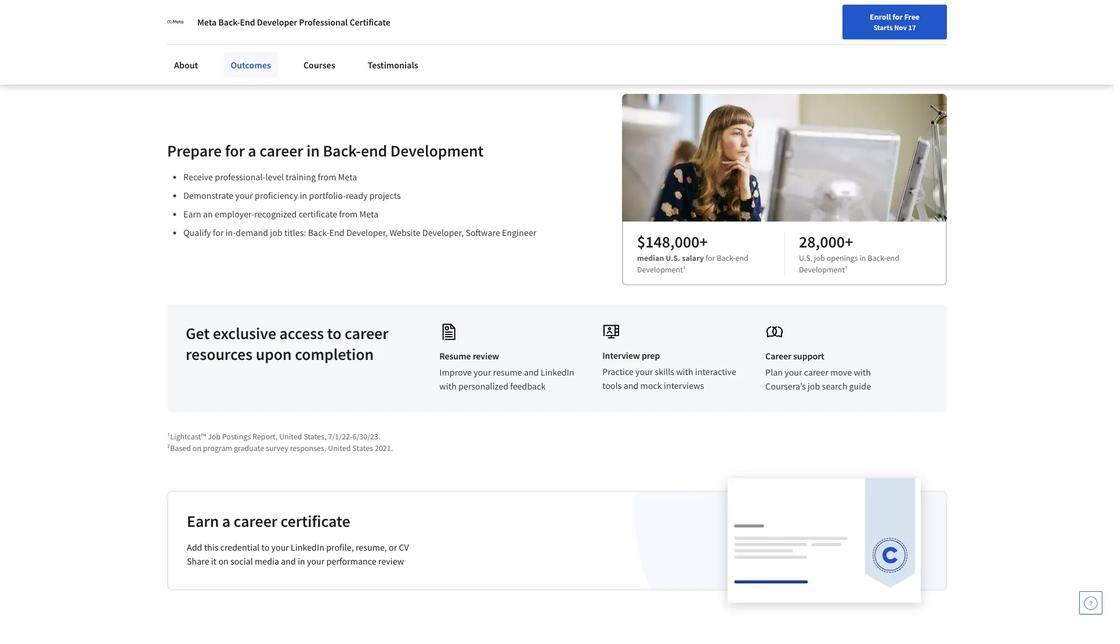 Task type: vqa. For each thing, say whether or not it's contained in the screenshot.


Task type: describe. For each thing, give the bounding box(es) containing it.
development inside for back-end development
[[637, 264, 683, 275]]

back- inside for back-end development
[[717, 253, 736, 263]]

career up credential
[[234, 511, 278, 532]]

for back-end development
[[637, 253, 749, 275]]

back- up portfolio-
[[323, 140, 361, 161]]

end inside the 28,000 + u.s. job openings in back-end development
[[887, 253, 900, 263]]

back- inside the 28,000 + u.s. job openings in back-end development
[[868, 253, 887, 263]]

²based
[[167, 443, 191, 454]]

resume review improve your resume and linkedin with personalized feedback
[[440, 351, 575, 393]]

and inside resume review improve your resume and linkedin with personalized feedback
[[524, 367, 539, 379]]

demonstrate
[[183, 190, 234, 202]]

software
[[466, 227, 500, 239]]

+ for $148,000
[[700, 232, 708, 252]]

show notifications image
[[958, 15, 972, 28]]

states,
[[304, 432, 327, 442]]

1 horizontal spatial end
[[330, 227, 345, 239]]

get exclusive access to career resources upon completion
[[186, 323, 389, 365]]

28,000
[[799, 232, 845, 252]]

0 vertical spatial meta
[[197, 16, 217, 28]]

add this credential to your linkedin profile, resume, or cv share it on social media and in your performance review
[[187, 542, 409, 568]]

qualify for in-demand job titles: back-end developer, website developer, software engineer
[[183, 227, 537, 239]]

with inside resume review improve your resume and linkedin with personalized feedback
[[440, 381, 457, 393]]

business
[[312, 25, 347, 37]]

u.s. inside $148,000 + median u.s. salary
[[666, 253, 681, 263]]

graduate
[[234, 443, 264, 454]]

qualify
[[183, 227, 211, 239]]

social
[[230, 556, 253, 568]]

0 horizontal spatial end
[[240, 16, 255, 28]]

personalized
[[459, 381, 509, 393]]

nov
[[895, 23, 907, 32]]

improve
[[440, 367, 472, 379]]

ready
[[346, 190, 368, 202]]

mock
[[641, 380, 662, 392]]

share
[[187, 556, 209, 568]]

in-
[[226, 227, 236, 239]]

testimonials link
[[361, 52, 425, 78]]

$148,000
[[637, 232, 700, 252]]

in inside add this credential to your linkedin profile, resume, or cv share it on social media and in your performance review
[[298, 556, 305, 568]]

¹ for 28,000
[[845, 264, 848, 275]]

1 vertical spatial certificate
[[281, 511, 350, 532]]

1 horizontal spatial a
[[248, 140, 256, 161]]

professional
[[299, 16, 348, 28]]

your inside resume review improve your resume and linkedin with personalized feedback
[[474, 367, 491, 379]]

interview
[[603, 350, 640, 362]]

profile,
[[326, 542, 354, 554]]

move
[[831, 367, 852, 379]]

it
[[211, 556, 217, 568]]

career up "level" at top left
[[260, 140, 303, 161]]

¹ for $148,000
[[683, 264, 686, 275]]

for for starts
[[893, 12, 903, 22]]

with inside interview prep practice your skills with interactive tools and mock interviews
[[676, 367, 694, 378]]

starts
[[874, 23, 893, 32]]

engineer
[[502, 227, 537, 239]]

end inside for back-end development
[[736, 253, 749, 263]]

website
[[390, 227, 421, 239]]

recognized
[[254, 209, 297, 220]]

get
[[186, 323, 210, 344]]

or
[[389, 542, 397, 554]]

your down "professional-"
[[235, 190, 253, 202]]

completion
[[295, 344, 374, 365]]

7/1/22-
[[328, 432, 353, 442]]

back- right titles: at the left top of page
[[308, 227, 330, 239]]

access
[[280, 323, 324, 344]]

about
[[174, 59, 198, 71]]

report,
[[253, 432, 278, 442]]

coursera career certificate image
[[728, 479, 921, 603]]

earn for earn an employer-recognized certificate from meta
[[183, 209, 201, 220]]

prepare
[[167, 140, 222, 161]]

states
[[353, 443, 373, 454]]

1 developer, from the left
[[347, 227, 388, 239]]

more
[[211, 25, 232, 37]]

coursera
[[260, 25, 296, 37]]

level
[[266, 171, 284, 183]]

1 vertical spatial from
[[339, 209, 358, 220]]

enroll
[[870, 12, 891, 22]]

english
[[892, 13, 920, 25]]

coursera enterprise logos image
[[689, 0, 921, 29]]

back- right learn
[[218, 16, 240, 28]]

interview prep practice your skills with interactive tools and mock interviews
[[603, 350, 737, 392]]

median
[[637, 253, 664, 263]]

an
[[203, 209, 213, 220]]

development inside the 28,000 + u.s. job openings in back-end development
[[799, 264, 845, 275]]

job inside career support plan your career move with coursera's job search guide
[[808, 381, 820, 393]]

and inside interview prep practice your skills with interactive tools and mock interviews
[[624, 380, 639, 392]]

responses,
[[290, 443, 326, 454]]

coursera's
[[766, 381, 806, 393]]

in up training
[[307, 140, 320, 161]]

¹lightcast™ job postings report, united states, 7/1/22-6/30/23. ²based on program graduate survey responses, united states 2021.
[[167, 432, 393, 454]]

professional-
[[215, 171, 266, 183]]

plan
[[766, 367, 783, 379]]

program
[[203, 443, 232, 454]]

in inside the 28,000 + u.s. job openings in back-end development
[[860, 253, 866, 263]]

2021.
[[375, 443, 393, 454]]

meta back-end developer professional certificate
[[197, 16, 391, 28]]

projects
[[370, 190, 401, 202]]

career inside career support plan your career move with coursera's job search guide
[[804, 367, 829, 379]]

$148,000 + median u.s. salary
[[637, 232, 708, 263]]

guide
[[850, 381, 871, 393]]

0 vertical spatial job
[[270, 227, 283, 239]]

17
[[909, 23, 916, 32]]

and inside add this credential to your linkedin profile, resume, or cv share it on social media and in your performance review
[[281, 556, 296, 568]]

your inside career support plan your career move with coursera's job search guide
[[785, 367, 803, 379]]

review inside resume review improve your resume and linkedin with personalized feedback
[[473, 351, 499, 363]]

support
[[794, 351, 825, 363]]

1 vertical spatial a
[[222, 511, 231, 532]]

+ for 28,000
[[845, 232, 853, 252]]



Task type: locate. For each thing, give the bounding box(es) containing it.
2 + from the left
[[845, 232, 853, 252]]

1 horizontal spatial u.s.
[[799, 253, 813, 263]]

2 vertical spatial and
[[281, 556, 296, 568]]

review down or
[[378, 556, 404, 568]]

about link
[[167, 52, 205, 78]]

1 horizontal spatial ¹
[[845, 264, 848, 275]]

0 vertical spatial united
[[279, 432, 302, 442]]

2 vertical spatial meta
[[360, 209, 379, 220]]

end right more
[[240, 16, 255, 28]]

0 horizontal spatial end
[[361, 140, 387, 161]]

end
[[240, 16, 255, 28], [330, 227, 345, 239]]

a up "professional-"
[[248, 140, 256, 161]]

your left the performance
[[307, 556, 325, 568]]

resume
[[440, 351, 471, 363]]

1 horizontal spatial meta
[[338, 171, 357, 183]]

to inside add this credential to your linkedin profile, resume, or cv share it on social media and in your performance review
[[262, 542, 270, 554]]

1 vertical spatial united
[[328, 443, 351, 454]]

0 vertical spatial on
[[193, 443, 201, 454]]

and right tools
[[624, 380, 639, 392]]

1 vertical spatial on
[[219, 556, 229, 568]]

u.s. down the 28,000
[[799, 253, 813, 263]]

0 horizontal spatial a
[[222, 511, 231, 532]]

resume,
[[356, 542, 387, 554]]

None search field
[[165, 7, 444, 30]]

28,000 + u.s. job openings in back-end development
[[799, 232, 900, 275]]

media
[[255, 556, 279, 568]]

for left in-
[[213, 227, 224, 239]]

end
[[361, 140, 387, 161], [736, 253, 749, 263], [887, 253, 900, 263]]

developer, left website
[[347, 227, 388, 239]]

0 horizontal spatial united
[[279, 432, 302, 442]]

learn
[[186, 25, 209, 37]]

1 horizontal spatial with
[[676, 367, 694, 378]]

linkedin inside resume review improve your resume and linkedin with personalized feedback
[[541, 367, 575, 379]]

with up "interviews"
[[676, 367, 694, 378]]

your inside interview prep practice your skills with interactive tools and mock interviews
[[636, 367, 653, 378]]

+ inside the 28,000 + u.s. job openings in back-end development
[[845, 232, 853, 252]]

end right salary
[[736, 253, 749, 263]]

certificate
[[350, 16, 391, 28]]

english button
[[871, 0, 941, 38]]

developer, right website
[[423, 227, 464, 239]]

feedback
[[510, 381, 546, 393]]

2 developer, from the left
[[423, 227, 464, 239]]

0 vertical spatial and
[[524, 367, 539, 379]]

openings
[[827, 253, 858, 263]]

this
[[204, 542, 219, 554]]

a
[[248, 140, 256, 161], [222, 511, 231, 532]]

certificate up "profile,"
[[281, 511, 350, 532]]

to up completion at the left bottom of the page
[[327, 323, 342, 344]]

linkedin
[[541, 367, 575, 379], [291, 542, 324, 554]]

skills
[[655, 367, 675, 378]]

1 vertical spatial meta
[[338, 171, 357, 183]]

career
[[766, 351, 792, 363]]

1 vertical spatial earn
[[187, 511, 219, 532]]

portfolio-
[[309, 190, 346, 202]]

receive professional-level training from meta
[[183, 171, 357, 183]]

training
[[286, 171, 316, 183]]

1 horizontal spatial linkedin
[[541, 367, 575, 379]]

career up completion at the left bottom of the page
[[345, 323, 389, 344]]

titles:
[[284, 227, 306, 239]]

meta up qualify for in-demand job titles: back-end developer, website developer, software engineer
[[360, 209, 379, 220]]

2 horizontal spatial end
[[887, 253, 900, 263]]

¹
[[683, 264, 686, 275], [845, 264, 848, 275]]

for for demand
[[213, 227, 224, 239]]

exclusive
[[213, 323, 276, 344]]

demonstrate your proficiency in portfolio-ready projects
[[183, 190, 401, 202]]

career down support at the bottom of page
[[804, 367, 829, 379]]

0 vertical spatial end
[[240, 16, 255, 28]]

0 horizontal spatial ¹
[[683, 264, 686, 275]]

with
[[676, 367, 694, 378], [854, 367, 871, 379], [440, 381, 457, 393]]

meta image
[[167, 14, 183, 30]]

0 vertical spatial review
[[473, 351, 499, 363]]

on right it
[[219, 556, 229, 568]]

career
[[260, 140, 303, 161], [345, 323, 389, 344], [804, 367, 829, 379], [234, 511, 278, 532]]

0 vertical spatial to
[[327, 323, 342, 344]]

developer
[[257, 16, 297, 28]]

end down portfolio-
[[330, 227, 345, 239]]

career support plan your career move with coursera's job search guide
[[766, 351, 871, 393]]

0 horizontal spatial +
[[700, 232, 708, 252]]

earn for earn a career certificate
[[187, 511, 219, 532]]

proficiency
[[255, 190, 298, 202]]

interviews
[[664, 380, 704, 392]]

free
[[905, 12, 920, 22]]

1 ¹ from the left
[[683, 264, 686, 275]]

a up credential
[[222, 511, 231, 532]]

review inside add this credential to your linkedin profile, resume, or cv share it on social media and in your performance review
[[378, 556, 404, 568]]

about
[[234, 25, 258, 37]]

your up personalized
[[474, 367, 491, 379]]

job down recognized
[[270, 227, 283, 239]]

outcomes
[[231, 59, 271, 71]]

shopping cart: 1 item image
[[843, 9, 865, 27]]

employer-
[[215, 209, 254, 220]]

testimonials
[[368, 59, 418, 71]]

your up "coursera's"
[[785, 367, 803, 379]]

career inside get exclusive access to career resources upon completion
[[345, 323, 389, 344]]

2 vertical spatial job
[[808, 381, 820, 393]]

your
[[235, 190, 253, 202], [636, 367, 653, 378], [474, 367, 491, 379], [785, 367, 803, 379], [271, 542, 289, 554], [307, 556, 325, 568]]

prep
[[642, 350, 660, 362]]

from down ready
[[339, 209, 358, 220]]

+ up salary
[[700, 232, 708, 252]]

1 u.s. from the left
[[666, 253, 681, 263]]

earn a career certificate
[[187, 511, 350, 532]]

and up the feedback
[[524, 367, 539, 379]]

linkedin left "profile,"
[[291, 542, 324, 554]]

salary
[[682, 253, 704, 263]]

1 horizontal spatial +
[[845, 232, 853, 252]]

2 horizontal spatial and
[[624, 380, 639, 392]]

0 vertical spatial earn
[[183, 209, 201, 220]]

outcomes link
[[224, 52, 278, 78]]

and right media
[[281, 556, 296, 568]]

back-
[[218, 16, 240, 28], [323, 140, 361, 161], [308, 227, 330, 239], [717, 253, 736, 263], [868, 253, 887, 263]]

back- right salary
[[717, 253, 736, 263]]

in
[[307, 140, 320, 161], [300, 190, 307, 202], [860, 253, 866, 263], [298, 556, 305, 568]]

and
[[524, 367, 539, 379], [624, 380, 639, 392], [281, 556, 296, 568]]

1 horizontal spatial on
[[219, 556, 229, 568]]

review up "resume"
[[473, 351, 499, 363]]

from
[[318, 171, 336, 183], [339, 209, 358, 220]]

earn an employer-recognized certificate from meta
[[183, 209, 379, 220]]

postings
[[222, 432, 251, 442]]

0 horizontal spatial development
[[391, 140, 484, 161]]

2 horizontal spatial development
[[799, 264, 845, 275]]

for inside enroll for free starts nov 17
[[893, 12, 903, 22]]

1 horizontal spatial developer,
[[423, 227, 464, 239]]

your up mock on the bottom of page
[[636, 367, 653, 378]]

to for career
[[327, 323, 342, 344]]

in down training
[[300, 190, 307, 202]]

1 + from the left
[[700, 232, 708, 252]]

0 horizontal spatial and
[[281, 556, 296, 568]]

0 vertical spatial certificate
[[299, 209, 337, 220]]

¹lightcast™
[[167, 432, 206, 442]]

0 vertical spatial linkedin
[[541, 367, 575, 379]]

job left search
[[808, 381, 820, 393]]

to for your
[[262, 542, 270, 554]]

enroll for free starts nov 17
[[870, 12, 920, 32]]

in right openings
[[860, 253, 866, 263]]

end up projects
[[361, 140, 387, 161]]

1 vertical spatial review
[[378, 556, 404, 568]]

0 vertical spatial a
[[248, 140, 256, 161]]

1 vertical spatial linkedin
[[291, 542, 324, 554]]

1 horizontal spatial end
[[736, 253, 749, 263]]

0 horizontal spatial on
[[193, 443, 201, 454]]

0 horizontal spatial to
[[262, 542, 270, 554]]

0 horizontal spatial with
[[440, 381, 457, 393]]

survey
[[266, 443, 288, 454]]

courses link
[[297, 52, 342, 78]]

prepare for a career in back-end development
[[167, 140, 484, 161]]

for up "professional-"
[[225, 140, 245, 161]]

united
[[279, 432, 302, 442], [328, 443, 351, 454]]

linkedin up the feedback
[[541, 367, 575, 379]]

tools
[[603, 380, 622, 392]]

practice
[[603, 367, 634, 378]]

earn
[[183, 209, 201, 220], [187, 511, 219, 532]]

in right media
[[298, 556, 305, 568]]

resources
[[186, 344, 253, 365]]

earn up add
[[187, 511, 219, 532]]

to up media
[[262, 542, 270, 554]]

1 vertical spatial and
[[624, 380, 639, 392]]

certificate
[[299, 209, 337, 220], [281, 511, 350, 532]]

earn left an
[[183, 209, 201, 220]]

1 vertical spatial to
[[262, 542, 270, 554]]

on inside ¹lightcast™ job postings report, united states, 7/1/22-6/30/23. ²based on program graduate survey responses, united states 2021.
[[193, 443, 201, 454]]

1 horizontal spatial review
[[473, 351, 499, 363]]

interactive
[[695, 367, 737, 378]]

search
[[822, 381, 848, 393]]

1 horizontal spatial development
[[637, 264, 683, 275]]

with down improve
[[440, 381, 457, 393]]

linkedin inside add this credential to your linkedin profile, resume, or cv share it on social media and in your performance review
[[291, 542, 324, 554]]

for inside for back-end development
[[706, 253, 715, 263]]

help center image
[[1084, 597, 1098, 611]]

your up media
[[271, 542, 289, 554]]

united up survey
[[279, 432, 302, 442]]

2 ¹ from the left
[[845, 264, 848, 275]]

1 horizontal spatial from
[[339, 209, 358, 220]]

+ up openings
[[845, 232, 853, 252]]

for for career
[[225, 140, 245, 161]]

0 horizontal spatial from
[[318, 171, 336, 183]]

back- right openings
[[868, 253, 887, 263]]

courses
[[304, 59, 335, 71]]

to inside get exclusive access to career resources upon completion
[[327, 323, 342, 344]]

certificate down portfolio-
[[299, 209, 337, 220]]

add
[[187, 542, 202, 554]]

job down the 28,000
[[815, 253, 825, 263]]

meta right meta image
[[197, 16, 217, 28]]

from up portfolio-
[[318, 171, 336, 183]]

for left business
[[298, 25, 310, 37]]

6/30/23.
[[353, 432, 381, 442]]

to
[[327, 323, 342, 344], [262, 542, 270, 554]]

2 horizontal spatial with
[[854, 367, 871, 379]]

for up "nov"
[[893, 12, 903, 22]]

on inside add this credential to your linkedin profile, resume, or cv share it on social media and in your performance review
[[219, 556, 229, 568]]

receive
[[183, 171, 213, 183]]

1 vertical spatial job
[[815, 253, 825, 263]]

u.s. inside the 28,000 + u.s. job openings in back-end development
[[799, 253, 813, 263]]

+ inside $148,000 + median u.s. salary
[[700, 232, 708, 252]]

job inside the 28,000 + u.s. job openings in back-end development
[[815, 253, 825, 263]]

learn more about coursera for business link
[[186, 25, 347, 37]]

2 u.s. from the left
[[799, 253, 813, 263]]

with inside career support plan your career move with coursera's job search guide
[[854, 367, 871, 379]]

0 horizontal spatial u.s.
[[666, 253, 681, 263]]

1 horizontal spatial united
[[328, 443, 351, 454]]

united down 7/1/22-
[[328, 443, 351, 454]]

1 horizontal spatial to
[[327, 323, 342, 344]]

end right openings
[[887, 253, 900, 263]]

1 horizontal spatial and
[[524, 367, 539, 379]]

credential
[[220, 542, 260, 554]]

¹ down openings
[[845, 264, 848, 275]]

0 horizontal spatial review
[[378, 556, 404, 568]]

meta up ready
[[338, 171, 357, 183]]

on down ¹lightcast™
[[193, 443, 201, 454]]

¹ down salary
[[683, 264, 686, 275]]

demand
[[236, 227, 268, 239]]

0 vertical spatial from
[[318, 171, 336, 183]]

development
[[391, 140, 484, 161], [637, 264, 683, 275], [799, 264, 845, 275]]

0 horizontal spatial linkedin
[[291, 542, 324, 554]]

u.s. down $148,000
[[666, 253, 681, 263]]

2 horizontal spatial meta
[[360, 209, 379, 220]]

review
[[473, 351, 499, 363], [378, 556, 404, 568]]

cv
[[399, 542, 409, 554]]

with up guide
[[854, 367, 871, 379]]

for right salary
[[706, 253, 715, 263]]

performance
[[327, 556, 377, 568]]

1 vertical spatial end
[[330, 227, 345, 239]]

0 horizontal spatial meta
[[197, 16, 217, 28]]

0 horizontal spatial developer,
[[347, 227, 388, 239]]



